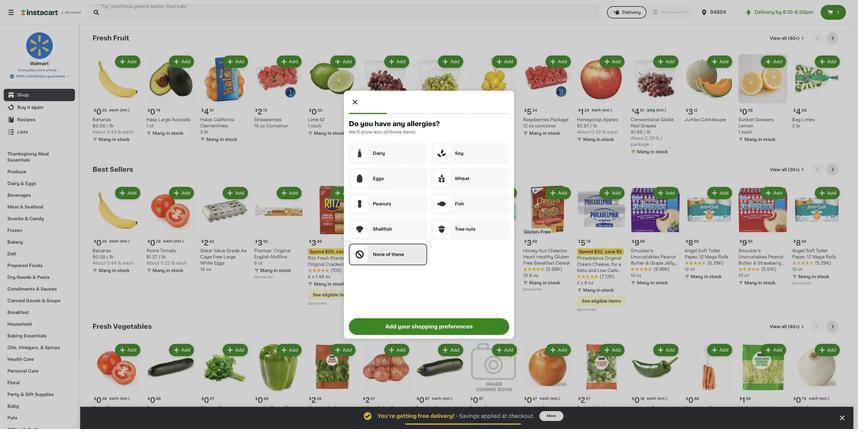 Task type: locate. For each thing, give the bounding box(es) containing it.
0 vertical spatial original
[[274, 249, 291, 253]]

4 4 from the left
[[796, 108, 801, 115]]

(est.) for $5.23 per package (estimated) element
[[388, 108, 398, 112]]

(est.) inside $4.51 per package (estimated) element
[[656, 108, 667, 112]]

1 horizontal spatial see eligible items button
[[577, 296, 626, 306]]

x left 1.48
[[312, 275, 315, 279]]

57 up 'broccoli'
[[586, 397, 591, 401]]

care up "floral" link
[[28, 369, 39, 373]]

delivery by 6:10-6:30pm link
[[745, 9, 814, 16]]

soy
[[455, 151, 464, 155]]

1 horizontal spatial (5.29k)
[[815, 261, 832, 265]]

/pkg inside $5.23 per package (estimated) element
[[378, 108, 387, 112]]

1 vertical spatial free
[[213, 255, 223, 259]]

main content containing 0
[[80, 25, 854, 429]]

0 vertical spatial bag
[[793, 117, 801, 122]]

1 horizontal spatial $ 9 96
[[740, 239, 753, 247]]

sponsored badge image for $ 3 92
[[254, 275, 273, 279]]

sponsored badge image
[[254, 275, 273, 279], [793, 282, 811, 285], [523, 288, 542, 291], [308, 302, 327, 305], [577, 308, 596, 312]]

$ 3 12
[[686, 108, 698, 115]]

$ inside $ 3 12
[[686, 108, 689, 112]]

sponsored badge image for $ 8 86
[[793, 282, 811, 285]]

1 paper, from the left
[[685, 255, 698, 259]]

2 $0.25 each (estimated) element from the top
[[93, 237, 141, 248]]

68 inside $ 3 68
[[532, 240, 538, 243]]

hass large avocado 1 ct
[[146, 117, 191, 128]]

0 horizontal spatial package
[[392, 136, 410, 140]]

& up beverages
[[20, 181, 24, 186]]

0 vertical spatial jumbo
[[685, 117, 700, 122]]

1 horizontal spatial /pkg
[[647, 108, 655, 112]]

it
[[27, 105, 30, 110]]

0 horizontal spatial pepper
[[285, 406, 301, 410]]

free inside great value grade aa cage free large white eggs 18 oz
[[213, 255, 223, 259]]

1 horizontal spatial paper,
[[793, 255, 806, 259]]

beef
[[416, 249, 426, 253]]

california inside the grimmway farms fresh california carrots carrots
[[698, 412, 719, 416]]

satisfaction
[[26, 75, 47, 78]]

see eligible items for 5
[[582, 299, 621, 303]]

$1.98 inside green seedless grapes bag $1.98 / lb about 2.43 lb / package many in stock
[[416, 130, 427, 134]]

$4.81 per package (estimated) element
[[416, 106, 465, 116]]

2 down lifestyle
[[577, 281, 580, 285]]

0 horizontal spatial see eligible items button
[[308, 290, 357, 300]]

bananas down the $ 0 25
[[93, 249, 111, 253]]

1 toilet from the left
[[709, 249, 720, 253]]

2 peanut from the left
[[769, 255, 784, 259]]

81
[[425, 108, 429, 112]]

$1.98 down allergies?
[[416, 130, 427, 134]]

bounty
[[362, 249, 378, 253]]

1 horizontal spatial $1.98
[[631, 130, 643, 134]]

product group containing 22
[[362, 186, 411, 281]]

(est.)
[[120, 108, 130, 112], [388, 108, 398, 112], [602, 108, 612, 112], [656, 108, 667, 112], [120, 239, 130, 243], [174, 239, 184, 243], [120, 397, 130, 400], [443, 397, 453, 400], [550, 397, 560, 400], [657, 397, 668, 400], [819, 397, 830, 400]]

2 smucker's from the left
[[739, 249, 761, 253]]

1
[[838, 10, 839, 15], [581, 108, 584, 115], [146, 124, 148, 128], [308, 124, 310, 128], [739, 130, 741, 134], [742, 397, 746, 404]]

sandwich inside the smucker's uncrustables peanut butter & strawberry jam sandwich
[[749, 267, 770, 272]]

4 for $ 4 97
[[204, 108, 209, 115]]

1 vertical spatial 16
[[416, 261, 420, 265]]

bag inside bag limes 2 lb
[[793, 117, 801, 122]]

of right the 'less'
[[384, 130, 388, 134]]

thomas' original english muffins 6 ct
[[254, 249, 291, 265]]

1 vertical spatial bananas $0.58 / lb about 0.44 lb each
[[93, 249, 134, 265]]

about down '$2.87'
[[577, 130, 590, 134]]

angel
[[685, 249, 697, 253], [793, 249, 805, 253]]

1 smucker's from the left
[[631, 249, 654, 253]]

butter right the 'a'
[[631, 261, 645, 265]]

1 $1.98 from the left
[[416, 130, 427, 134]]

/pkg (est.) inside $5.23 per package (estimated) element
[[378, 108, 398, 112]]

2 horizontal spatial eggs
[[373, 176, 384, 181]]

$0.28 each (estimated) element up 'roma tomato $1.27 / lb'
[[93, 394, 141, 405]]

x for 5
[[581, 281, 584, 285]]

item carousel region
[[93, 32, 841, 158], [93, 163, 841, 316], [93, 321, 841, 429]]

0 vertical spatial tomato
[[160, 249, 176, 253]]

eggs down produce link
[[25, 181, 36, 186]]

all for 8
[[782, 167, 787, 172]]

0.44 for 2
[[107, 261, 117, 265]]

1 horizontal spatial jumbo
[[685, 117, 700, 122]]

onion
[[377, 406, 390, 410]]

bag inside green seedless grapes bag $1.98 / lb about 2.43 lb / package many in stock
[[432, 124, 441, 128]]

all for 4
[[782, 36, 787, 40]]

see
[[313, 293, 321, 297], [582, 299, 590, 303]]

stacks
[[330, 256, 345, 260]]

9 up the smucker's uncrustables peanut butter & strawberry jam sandwich
[[742, 239, 747, 247]]

2 /pkg from the left
[[647, 108, 655, 112]]

1 view all (40+) button from the top
[[768, 32, 807, 44]]

$ 4 51
[[632, 108, 644, 115]]

10 ct down the smucker's uncrustables peanut butter & grape jelly sandwich
[[631, 273, 642, 278]]

seedless down $5.23 per package (estimated) element
[[389, 117, 409, 122]]

each inside spanish onions $0.88 / lb about 0.76 lb each
[[553, 418, 564, 423]]

we'll
[[349, 130, 360, 134]]

1 0.44 from the top
[[107, 130, 117, 134]]

delivery inside 'button'
[[623, 10, 641, 15]]

2 rolls from the left
[[826, 255, 837, 259]]

peanut for grape
[[661, 255, 676, 259]]

view all (40+) for 1
[[770, 325, 800, 329]]

vinegars,
[[18, 346, 39, 350]]

2 view all (40+) button from the top
[[768, 321, 807, 333]]

10 for smucker's uncrustables peanut butter & grape jelly sandwich
[[631, 273, 636, 278]]

$ inside $ 0 74
[[148, 108, 150, 112]]

1 $ 2 57 from the left
[[363, 397, 375, 404]]

value
[[214, 249, 225, 253]]

free
[[418, 414, 429, 419]]

each (est.) inside $0.79 each (estimated) element
[[809, 397, 830, 400]]

$ 0 28 up 'roma tomato $1.27 / lb'
[[94, 397, 107, 404]]

2 for broccoli wokly
[[581, 397, 585, 404]]

(est.) up roma tomato $1.27 / lb about 0.22 lb each in the bottom of the page
[[174, 239, 184, 243]]

each (est.) for $0.87 each (estimated) element
[[432, 397, 453, 400]]

2 up marketside spinach
[[312, 397, 316, 404]]

about inside 'zucchini squash $1.48 / lb about 0.59 lb each'
[[416, 418, 429, 423]]

1 horizontal spatial sandwich
[[749, 267, 770, 272]]

tomato inside 'roma tomato $1.27 / lb'
[[106, 406, 123, 410]]

1 10 from the left
[[631, 273, 636, 278]]

$5 for 5
[[617, 250, 622, 254]]

$0.87 each (estimated) element
[[416, 394, 465, 405]]

1 horizontal spatial delivery
[[755, 10, 775, 15]]

0 vertical spatial view all (40+)
[[770, 36, 800, 40]]

1 red from the left
[[362, 124, 371, 128]]

98 for 4
[[802, 108, 807, 112]]

1 horizontal spatial free
[[523, 261, 533, 265]]

28 up 'roma tomato $1.27 / lb'
[[102, 397, 107, 401]]

98 up limes
[[802, 108, 807, 112]]

spinach
[[333, 406, 351, 410]]

5 left 63
[[473, 239, 478, 247]]

$ 2 57 up 'broccoli'
[[578, 397, 591, 404]]

1 (40+) from the top
[[788, 36, 800, 40]]

$ 0 28 up roma tomato $1.27 / lb about 0.22 lb each in the bottom of the page
[[148, 239, 161, 247]]

butter for smucker's uncrustables peanut butter & grape jelly sandwich
[[631, 261, 645, 265]]

18 inside $ 0 18
[[641, 397, 645, 401]]

& right meat
[[20, 205, 23, 209]]

1 horizontal spatial tomato
[[160, 249, 176, 253]]

2 paper, from the left
[[793, 255, 806, 259]]

stock inside green seedless grapes bag $1.98 / lb about 2.43 lb / package many in stock
[[440, 149, 453, 154]]

0 vertical spatial 16
[[254, 124, 259, 128]]

(est.) for $4.51 per package (estimated) element at the right top of the page
[[656, 108, 667, 112]]

1 horizontal spatial $ 0 28
[[148, 239, 161, 247]]

1 $ 0 97 from the left
[[201, 397, 214, 404]]

vegetables
[[113, 323, 152, 330]]

97
[[210, 108, 214, 112], [210, 397, 214, 401], [479, 397, 484, 401]]

essentials up oils, vinegars, & spices
[[24, 334, 46, 338]]

2 10 ct from the left
[[739, 273, 749, 278]]

spend up philadelphia
[[579, 250, 593, 254]]

1 horizontal spatial $ 8 86
[[794, 239, 807, 247]]

nut
[[539, 249, 547, 253]]

/pkg right 51
[[647, 108, 655, 112]]

package down "2.28"
[[631, 142, 650, 146]]

each (est.) inside $0.25 each (estimated) element
[[109, 239, 130, 243]]

pasta
[[37, 275, 50, 280]]

each (est.) right 67 at bottom
[[540, 397, 560, 400]]

$ inside $ 2 28
[[309, 397, 312, 401]]

2 96 from the left
[[748, 240, 753, 243]]

roma tomato $1.27 / lb about 0.22 lb each
[[146, 249, 187, 265]]

grapes down 4 81
[[416, 124, 431, 128]]

lb inside the yellow onion bag 3 lb bag
[[366, 412, 370, 416]]

2 vertical spatial item carousel region
[[93, 321, 841, 429]]

2 $ 8 86 from the left
[[794, 239, 807, 247]]

(est.) for $1.24 each (estimated) element
[[602, 108, 612, 112]]

(est.) for $0.67 each (estimated) element
[[550, 397, 560, 400]]

sandwich inside the smucker's uncrustables peanut butter & grape jelly sandwich
[[631, 267, 652, 272]]

(est.) inside $0.79 each (estimated) element
[[819, 397, 830, 400]]

$1.27 for roma tomato $1.27 / lb
[[93, 412, 104, 416]]

grapes inside sun harvest seedless red grapes $2.18 / lb about 2.4 lb / package
[[372, 124, 387, 128]]

5 left 76 on the right
[[581, 239, 586, 247]]

5 left '23'
[[365, 108, 370, 115]]

eligible down 2 x 8 oz
[[591, 299, 608, 303]]

oz right 1.48
[[326, 275, 331, 279]]

1 bananas from the top
[[93, 117, 111, 122]]

1 $ 9 96 from the left
[[632, 239, 645, 247]]

2 up 'broccoli'
[[581, 397, 585, 404]]

seedless inside green seedless grapes bag $1.98 / lb about 2.43 lb / package many in stock
[[430, 117, 450, 122]]

oz inside raspberries package 12 oz container
[[529, 124, 534, 128]]

0 horizontal spatial angel
[[685, 249, 697, 253]]

0 horizontal spatial free
[[213, 255, 223, 259]]

spend for 5
[[579, 250, 593, 254]]

28 for leftmost $0.28 each (estimated) 'element'
[[102, 397, 107, 401]]

2 uncrustables from the left
[[739, 255, 767, 259]]

2 $ 0 97 from the left
[[471, 397, 484, 404]]

$0.25 each (estimated) element for 4
[[93, 106, 141, 116]]

oz right 10.8
[[533, 273, 539, 278]]

1 $0.25 each (estimated) element from the top
[[93, 106, 141, 116]]

1 $ 8 86 from the left
[[686, 239, 699, 247]]

(est.) inside $ 0 25 each (est.)
[[120, 108, 130, 112]]

butter
[[631, 261, 645, 265], [739, 261, 752, 265]]

1 horizontal spatial rolls
[[826, 255, 837, 259]]

5 for $ 5 63
[[473, 239, 478, 247]]

2 horizontal spatial 18
[[641, 397, 645, 401]]

$1.27 inside roma tomato $1.27 / lb about 0.22 lb each
[[146, 255, 158, 259]]

2 9 from the left
[[742, 239, 747, 247]]

1 vertical spatial roma
[[93, 406, 105, 410]]

2 4 from the left
[[419, 108, 424, 115]]

walmart logo image
[[26, 32, 53, 59]]

care down vinegars,
[[23, 357, 34, 362]]

68 for cucumber
[[156, 397, 161, 401]]

2 horizontal spatial grapes
[[641, 124, 657, 128]]

clementines
[[200, 124, 228, 128]]

2 red from the left
[[631, 124, 640, 128]]

$ 5 63
[[471, 239, 484, 247]]

$0.25 each (estimated) element
[[93, 106, 141, 116], [93, 237, 141, 248]]

butter up jam
[[739, 261, 752, 265]]

(est.) up "globe"
[[656, 108, 667, 112]]

prepared foods link
[[4, 260, 75, 272]]

1 $5 from the left
[[347, 250, 353, 254]]

3 all from the top
[[782, 325, 787, 329]]

less
[[374, 130, 383, 134]]

2 item carousel region from the top
[[93, 163, 841, 316]]

fresh down $20,
[[317, 256, 329, 260]]

$ 4 97
[[201, 108, 214, 115]]

2 sandwich from the left
[[749, 267, 770, 272]]

2 bananas from the top
[[93, 249, 111, 253]]

0 horizontal spatial 12 ct
[[685, 267, 695, 272]]

about inside spanish onions $0.88 / lb about 0.76 lb each
[[523, 418, 536, 423]]

$ 0 68 for cucumber
[[148, 397, 161, 404]]

bag down $ 4 98
[[793, 117, 801, 122]]

$ 2 72
[[255, 108, 267, 115]]

& left 'soups'
[[42, 299, 45, 303]]

$ 2 57 up yellow
[[363, 397, 375, 404]]

care inside personal care link
[[28, 369, 39, 373]]

$ inside $ 0 33
[[309, 108, 312, 112]]

1 vertical spatial view all (40+) button
[[768, 321, 807, 333]]

& left spices
[[40, 346, 44, 350]]

cilantro bunch
[[200, 406, 232, 410]]

(est.) inside $5.23 per package (estimated) element
[[388, 108, 398, 112]]

18 inside the '$ 22 18'
[[375, 240, 380, 243]]

5 for $ 5 23
[[365, 108, 370, 115]]

0 horizontal spatial roma
[[93, 406, 105, 410]]

see eligible items button for 3
[[308, 290, 357, 300]]

show
[[361, 130, 373, 134]]

items down (105)
[[340, 293, 352, 297]]

see eligible items button down 2 x 8 oz
[[577, 296, 626, 306]]

10 ct for smucker's uncrustables peanut butter & grape jelly sandwich
[[631, 273, 642, 278]]

great value grade aa cage free large white eggs 18 oz
[[200, 249, 246, 272]]

each inside $ 0 25 each (est.)
[[109, 108, 119, 112]]

$0.58 down $ 0 25 each (est.)
[[93, 124, 105, 128]]

marketside spinach
[[308, 406, 351, 410]]

care for health care
[[23, 357, 34, 362]]

none
[[373, 252, 385, 257]]

1 peanut from the left
[[661, 255, 676, 259]]

jumbo
[[685, 117, 700, 122], [254, 406, 269, 410]]

items down (7.72k)
[[609, 299, 621, 303]]

2 up strawberries
[[258, 108, 262, 115]]

avocado
[[172, 117, 191, 122]]

ritz fresh stacks original crackers
[[308, 256, 345, 267]]

snacks & candy
[[7, 217, 44, 221]]

free up nut
[[541, 230, 551, 234]]

2 vertical spatial free
[[523, 261, 533, 265]]

0 vertical spatial white
[[200, 261, 213, 265]]

1 horizontal spatial onions
[[542, 406, 557, 410]]

each inside $0.87 each (estimated) element
[[432, 397, 442, 400]]

1 vertical spatial goods
[[26, 299, 41, 303]]

1 horizontal spatial bag
[[432, 124, 441, 128]]

1 horizontal spatial smucker's
[[739, 249, 761, 253]]

97 up cilantro
[[210, 397, 214, 401]]

1 horizontal spatial 98
[[746, 397, 751, 401]]

2 save from the left
[[605, 250, 616, 254]]

main content
[[80, 25, 854, 429]]

uncrustables
[[631, 255, 660, 259], [739, 255, 767, 259]]

globe
[[661, 117, 674, 122]]

96 for smucker's uncrustables peanut butter & grape jelly sandwich
[[640, 240, 645, 243]]

original for muffins
[[274, 249, 291, 253]]

breakfast inside honey nut cheerios heart healthy gluten free breakfast cereal
[[534, 261, 555, 265]]

2 $ 2 57 from the left
[[578, 397, 591, 404]]

0 horizontal spatial large
[[158, 117, 171, 122]]

2 10 from the left
[[739, 273, 744, 278]]

peanut inside the smucker's uncrustables peanut butter & strawberry jam sandwich
[[769, 255, 784, 259]]

$ inside $ 5 34
[[525, 108, 527, 112]]

2 57 from the left
[[586, 397, 591, 401]]

2 bananas $0.58 / lb about 0.44 lb each from the top
[[93, 249, 134, 265]]

lists
[[17, 130, 28, 134]]

oz down strawberries
[[260, 124, 265, 128]]

1 9 from the left
[[635, 239, 640, 247]]

2 up great
[[204, 239, 209, 247]]

18 for 0
[[641, 397, 645, 401]]

frozen link
[[4, 225, 75, 236]]

1 $0.58 from the top
[[93, 124, 105, 128]]

onions for /
[[542, 406, 557, 410]]

2 /pkg (est.) from the left
[[647, 108, 667, 112]]

1 vertical spatial white
[[793, 406, 805, 410]]

10 for smucker's uncrustables peanut butter & strawberry jam sandwich
[[739, 273, 744, 278]]

2 for yellow onion bag
[[365, 397, 370, 404]]

view all (40+) button for 1
[[768, 321, 807, 333]]

product group
[[93, 54, 141, 144], [146, 54, 195, 137], [200, 54, 249, 144], [254, 54, 303, 129], [308, 54, 357, 137], [362, 54, 411, 150], [416, 54, 465, 156], [469, 54, 518, 135], [523, 54, 572, 137], [577, 54, 626, 144], [631, 54, 680, 156], [685, 54, 734, 123], [739, 54, 788, 144], [793, 54, 841, 129], [93, 186, 141, 275], [146, 186, 195, 275], [200, 186, 249, 272], [254, 186, 303, 280], [308, 186, 357, 307], [362, 186, 411, 281], [416, 186, 465, 275], [469, 186, 518, 266], [523, 186, 572, 293], [577, 186, 626, 313], [631, 186, 680, 287], [685, 186, 734, 281], [739, 186, 788, 287], [793, 186, 841, 287], [93, 343, 141, 429], [146, 343, 195, 417], [200, 343, 249, 417], [254, 343, 303, 426], [308, 343, 357, 426], [362, 343, 411, 417], [416, 343, 465, 429], [469, 343, 518, 426], [523, 343, 572, 429], [577, 343, 626, 417], [631, 343, 680, 429], [685, 343, 734, 429], [739, 343, 788, 429], [793, 343, 841, 429]]

each (est.) for $0.79 each (estimated) element
[[809, 397, 830, 400]]

seedless down $4.81 per package (estimated) element
[[430, 117, 450, 122]]

2 angel soft toilet paper, 12 mega rolls from the left
[[793, 249, 837, 259]]

1 spend from the left
[[310, 250, 324, 254]]

1 vertical spatial of
[[386, 252, 391, 257]]

zucchini squash $1.48 / lb about 0.59 lb each
[[416, 406, 457, 423]]

1 horizontal spatial 42
[[320, 117, 325, 122]]

1 soft from the left
[[698, 249, 707, 253]]

onions for oz
[[484, 406, 499, 410]]

0 horizontal spatial tomato
[[106, 406, 123, 410]]

1 horizontal spatial red
[[631, 124, 640, 128]]

0 vertical spatial see
[[313, 293, 321, 297]]

save
[[336, 250, 346, 254], [605, 250, 616, 254]]

spanish onions $0.88 / lb about 0.76 lb each
[[523, 406, 564, 423]]

bananas $0.58 / lb about 0.44 lb each down the $ 0 25
[[93, 249, 134, 265]]

green inside the green onions 5.5 oz
[[469, 406, 483, 410]]

2 $5 from the left
[[617, 250, 622, 254]]

(40+) for 1
[[788, 325, 800, 329]]

88
[[317, 240, 322, 243]]

each (est.) for $0.67 each (estimated) element
[[540, 397, 560, 400]]

None search field
[[88, 4, 599, 21]]

tomato
[[160, 249, 176, 253], [106, 406, 123, 410]]

3 grapes from the left
[[641, 124, 657, 128]]

2 all from the top
[[782, 167, 787, 172]]

(est.) inside $0.18 each (estimated) element
[[657, 397, 668, 400]]

0 vertical spatial eggs
[[373, 176, 384, 181]]

0 horizontal spatial soft
[[698, 249, 707, 253]]

3 item carousel region from the top
[[93, 321, 841, 429]]

carrots down 'farms' on the bottom right of the page
[[702, 418, 718, 423]]

container
[[535, 124, 557, 128]]

2 horizontal spatial green
[[469, 406, 483, 410]]

1 onions from the left
[[484, 406, 499, 410]]

dairy for dairy & eggs
[[7, 181, 19, 186]]

cheerios
[[548, 249, 567, 253]]

1 10 ct from the left
[[631, 273, 642, 278]]

$5 up the 'a'
[[617, 250, 622, 254]]

1 horizontal spatial 86
[[802, 240, 807, 243]]

bananas for 4
[[93, 117, 111, 122]]

$1.24 each (estimated) element
[[577, 106, 626, 116]]

98 up 'grimmway'
[[694, 397, 699, 401]]

0 horizontal spatial $ 2 57
[[363, 397, 375, 404]]

1 96 from the left
[[640, 240, 645, 243]]

spend up ritz
[[310, 250, 324, 254]]

2 pepper from the left
[[652, 406, 668, 410]]

foods
[[29, 264, 43, 268]]

(est.) for $0.18 each (estimated) element
[[657, 397, 668, 400]]

68 up cucumber
[[156, 397, 161, 401]]

1 horizontal spatial pepper
[[652, 406, 668, 410]]

1 horizontal spatial see
[[582, 299, 590, 303]]

each (est.) up roma tomato $1.27 / lb about 0.22 lb each in the bottom of the page
[[163, 239, 184, 243]]

10 down the smucker's uncrustables peanut butter & grape jelly sandwich
[[631, 273, 636, 278]]

about down $1.48
[[416, 418, 429, 423]]

0 vertical spatial 42
[[320, 117, 325, 122]]

1 57 from the left
[[371, 397, 375, 401]]

these
[[389, 130, 402, 134], [392, 252, 404, 257]]

smucker's up grape
[[631, 249, 654, 253]]

1 $ 0 68 from the left
[[148, 397, 161, 404]]

1 angel from the left
[[685, 249, 697, 253]]

fresh down 'grimmway'
[[685, 412, 697, 416]]

0 horizontal spatial see
[[313, 293, 321, 297]]

0 horizontal spatial white
[[200, 261, 213, 265]]

oz inside beef chuck, ground, 80%/20% 16 oz
[[421, 261, 427, 265]]

12 inside $ 3 12
[[694, 108, 698, 112]]

1 /pkg from the left
[[378, 108, 387, 112]]

goods down condiments & sauces
[[26, 299, 41, 303]]

1 vertical spatial all
[[782, 167, 787, 172]]

2 (40+) from the top
[[788, 325, 800, 329]]

2 down $ 4 98
[[793, 124, 795, 128]]

0.44 for 4
[[107, 130, 117, 134]]

96 up the smucker's uncrustables peanut butter & strawberry jam sandwich
[[748, 240, 753, 243]]

25 for $ 0 25 each (est.)
[[102, 108, 107, 112]]

$ 8 86
[[686, 239, 699, 247], [794, 239, 807, 247]]

1 uncrustables from the left
[[631, 255, 660, 259]]

2 vertical spatial 18
[[641, 397, 645, 401]]

2 vertical spatial original
[[308, 262, 325, 267]]

2 horizontal spatial onions
[[806, 406, 822, 410]]

package down 2.43
[[416, 142, 434, 146]]

1 12 ct from the left
[[685, 267, 695, 272]]

onions up 'more'
[[542, 406, 557, 410]]

1 horizontal spatial eggs
[[214, 261, 225, 265]]

2 for marketside spinach
[[312, 397, 316, 404]]

each (est.) inside $1.24 each (estimated) element
[[592, 108, 612, 112]]

$ 0 25
[[94, 239, 107, 247]]

1 sandwich from the left
[[631, 267, 652, 272]]

$0.28 each (estimated) element up roma tomato $1.27 / lb about 0.22 lb each in the bottom of the page
[[146, 237, 195, 248]]

2 onions from the left
[[542, 406, 557, 410]]

0 vertical spatial $ 0 28
[[148, 239, 161, 247]]

12 ct right '(5.51k)'
[[793, 267, 803, 272]]

any
[[393, 120, 405, 127]]

$ 0 97 up the green onions 5.5 oz at the bottom right of page
[[471, 397, 484, 404]]

1 horizontal spatial dairy
[[373, 151, 385, 155]]

2 mega from the left
[[813, 255, 825, 259]]

1 horizontal spatial marketside
[[739, 406, 763, 410]]

$5 for 3
[[347, 250, 353, 254]]

save up stacks
[[336, 250, 346, 254]]

1 vertical spatial 72
[[425, 240, 429, 243]]

oz down cage
[[206, 267, 211, 272]]

marketside inside marketside iceberg shredded lettuce
[[739, 406, 763, 410]]

buy
[[17, 105, 26, 110]]

& left grape
[[646, 261, 649, 265]]

& inside dry goods & pasta link
[[32, 275, 36, 280]]

4 up bag limes 2 lb on the top right of page
[[796, 108, 801, 115]]

0 horizontal spatial sandwich
[[631, 267, 652, 272]]

1 25 from the top
[[102, 108, 107, 112]]

lime 42 1 each
[[308, 117, 325, 128]]

original up for
[[605, 256, 622, 260]]

1 grapes from the left
[[372, 124, 387, 128]]

0 horizontal spatial 96
[[640, 240, 645, 243]]

cucumber
[[146, 406, 169, 410]]

$2.18
[[362, 130, 373, 134]]

2 soft from the left
[[806, 249, 815, 253]]

original inside philadelphia original cream cheese, for a keto and low carb lifestyle
[[605, 256, 622, 260]]

frozen
[[7, 228, 22, 233]]

lifestyle
[[577, 275, 596, 279]]

original inside thomas' original english muffins 6 ct
[[274, 249, 291, 253]]

each (est.) inside $0.67 each (estimated) element
[[540, 397, 560, 400]]

service type group
[[607, 6, 693, 19]]

0 horizontal spatial dairy
[[7, 181, 19, 186]]

0 horizontal spatial 98
[[694, 397, 699, 401]]

$1.27 inside 'roma tomato $1.27 / lb'
[[93, 412, 104, 416]]

1 marketside from the left
[[308, 406, 332, 410]]

(est.) right the $ 0 25
[[120, 239, 130, 243]]

uncrustables up grape
[[631, 255, 660, 259]]

1 horizontal spatial green
[[416, 117, 429, 122]]

2 $1.98 from the left
[[631, 130, 643, 134]]

4 for $ 4 51
[[635, 108, 640, 115]]

/ inside 'roma tomato $1.27 / lb'
[[105, 412, 107, 416]]

/pkg for 5
[[378, 108, 387, 112]]

0 horizontal spatial 57
[[371, 397, 375, 401]]

0 horizontal spatial (5.29k)
[[708, 261, 724, 265]]

$ inside the $ 0 58
[[740, 108, 742, 112]]

(est.) up any
[[388, 108, 398, 112]]

conventional
[[631, 117, 660, 122]]

eggs up peanuts
[[373, 176, 384, 181]]

9 up the smucker's uncrustables peanut butter & grape jelly sandwich
[[635, 239, 640, 247]]

1 horizontal spatial 28
[[156, 240, 161, 243]]

0 horizontal spatial peanut
[[661, 255, 676, 259]]

onions inside the green onions 5.5 oz
[[484, 406, 499, 410]]

1 inside "sunkist growers lemon 1 each"
[[739, 130, 741, 134]]

42 up great
[[209, 240, 214, 243]]

1 item carousel region from the top
[[93, 32, 841, 158]]

red down sun
[[362, 124, 371, 128]]

marketside up shredded
[[739, 406, 763, 410]]

$ 9 96 for smucker's uncrustables peanut butter & grape jelly sandwich
[[632, 239, 645, 247]]

74
[[156, 108, 160, 112]]

3 onions from the left
[[806, 406, 822, 410]]

2 view from the top
[[770, 167, 781, 172]]

see for 5
[[582, 299, 590, 303]]

/ inside spanish onions $0.88 / lb about 0.76 lb each
[[537, 412, 539, 416]]

& left sauces
[[36, 287, 40, 291]]

see eligible items
[[313, 293, 352, 297], [582, 299, 621, 303]]

$ 9 96 for smucker's uncrustables peanut butter & strawberry jam sandwich
[[740, 239, 753, 247]]

2 0.44 from the top
[[107, 261, 117, 265]]

0 horizontal spatial paper,
[[685, 255, 698, 259]]

(est.) for 2 $0.25 each (estimated) element
[[120, 239, 130, 243]]

2 butter from the left
[[739, 261, 752, 265]]

(est.) for $0.79 each (estimated) element
[[819, 397, 830, 400]]

$ 1 24
[[578, 108, 589, 115]]

green for green seedless grapes bag $1.98 / lb about 2.43 lb / package many in stock
[[416, 117, 429, 122]]

large down 74
[[158, 117, 171, 122]]

0 horizontal spatial 9
[[635, 239, 640, 247]]

5 left 34
[[527, 108, 532, 115]]

$0.58 for 4
[[93, 124, 105, 128]]

each (est.) for 2 $0.25 each (estimated) element
[[109, 239, 130, 243]]

each (est.) for top $0.28 each (estimated) 'element'
[[163, 239, 184, 243]]

tomato inside roma tomato $1.27 / lb about 0.22 lb each
[[160, 249, 176, 253]]

stores
[[70, 11, 81, 14]]

1 horizontal spatial 10
[[739, 273, 744, 278]]

1 4 from the left
[[204, 108, 209, 115]]

1 view all (40+) from the top
[[770, 36, 800, 40]]

lettuce
[[761, 412, 778, 416]]

bunch
[[218, 406, 232, 410]]

22
[[365, 239, 375, 247]]

42 inside lime 42 1 each
[[320, 117, 325, 122]]

5 for $ 5 76
[[581, 239, 586, 247]]

eligible down 1.48
[[322, 293, 339, 297]]

goods down prepared foods on the left of page
[[17, 275, 31, 280]]

spend $32, save $5
[[579, 250, 622, 254]]

see down 8 x 1.48 oz at the bottom left
[[313, 293, 321, 297]]

/pkg (est.) right 51
[[647, 108, 667, 112]]

1 vertical spatial original
[[605, 256, 622, 260]]

0 horizontal spatial $1.27
[[93, 412, 104, 416]]

breakfast link
[[4, 307, 75, 318]]

2 $ 9 96 from the left
[[740, 239, 753, 247]]

$5 left bounty
[[347, 250, 353, 254]]

98 inside $ 4 98
[[802, 108, 807, 112]]

$ 0 25 each (est.)
[[94, 108, 130, 115]]

each (est.) up 'roma tomato $1.27 / lb'
[[109, 397, 130, 400]]

ct inside hass large avocado 1 ct
[[149, 124, 154, 128]]

healthy
[[537, 255, 554, 259]]

$ 2 57
[[363, 397, 375, 404], [578, 397, 591, 404]]

roma inside 'roma tomato $1.27 / lb'
[[93, 406, 105, 410]]

2 $0.58 from the top
[[93, 255, 105, 259]]

sandwich for strawberry
[[749, 267, 770, 272]]

1 save from the left
[[336, 250, 346, 254]]

$ inside $ 5 63
[[471, 240, 473, 243]]

2 horizontal spatial package
[[631, 142, 650, 146]]

peanuts
[[373, 202, 391, 206]]

/pkg (est.) inside $4.51 per package (estimated) element
[[647, 108, 667, 112]]

0 vertical spatial item carousel region
[[93, 32, 841, 158]]

1 vertical spatial $1.27
[[93, 412, 104, 416]]

0 horizontal spatial $5
[[347, 250, 353, 254]]

0 horizontal spatial 18
[[200, 267, 205, 272]]

1 rolls from the left
[[718, 255, 729, 259]]

1 all from the top
[[782, 36, 787, 40]]

view all (30+)
[[770, 167, 800, 172]]

98 inside $ 0 98
[[694, 397, 699, 401]]

bananas $0.58 / lb about 0.44 lb each for 2
[[93, 249, 134, 265]]

18 inside great value grade aa cage free large white eggs 18 oz
[[200, 267, 205, 272]]

these inside do you have any allergies? we'll show less of these items.
[[389, 130, 402, 134]]

$ inside $ 3 92
[[255, 240, 258, 243]]

0 vertical spatial dairy
[[373, 151, 385, 155]]

$ 2 42
[[201, 239, 214, 247]]

1 butter from the left
[[631, 261, 645, 265]]

essentials down the thanksgiving
[[7, 158, 30, 162]]

96 for smucker's uncrustables peanut butter & strawberry jam sandwich
[[748, 240, 753, 243]]

1 vertical spatial 0.44
[[107, 261, 117, 265]]

1 bananas $0.58 / lb about 0.44 lb each from the top
[[93, 117, 134, 134]]

3 inside the yellow onion bag 3 lb bag
[[362, 412, 365, 416]]

eligible for 5
[[591, 299, 608, 303]]

1 horizontal spatial angel
[[793, 249, 805, 253]]

0 horizontal spatial 42
[[209, 240, 214, 243]]

meal
[[38, 152, 49, 156]]

1 horizontal spatial angel soft toilet paper, 12 mega rolls
[[793, 249, 837, 259]]

peanut inside the smucker's uncrustables peanut butter & grape jelly sandwich
[[661, 255, 676, 259]]

0 vertical spatial large
[[158, 117, 171, 122]]

each (est.) inside $0.18 each (estimated) element
[[647, 397, 668, 400]]

1 carrots from the left
[[685, 418, 701, 423]]

10 ct for smucker's uncrustables peanut butter & strawberry jam sandwich
[[739, 273, 749, 278]]

(40+)
[[788, 36, 800, 40], [788, 325, 800, 329]]

$0.28 each (estimated) element
[[146, 237, 195, 248], [93, 394, 141, 405]]

1 mega from the left
[[705, 255, 717, 259]]

breakfast up household
[[7, 310, 29, 315]]

onions up applied
[[484, 406, 499, 410]]

lists link
[[4, 126, 75, 138]]

0 vertical spatial of
[[384, 130, 388, 134]]

2 marketside from the left
[[739, 406, 763, 410]]

(est.) up apples
[[602, 108, 612, 112]]

view all (40+) for 0
[[770, 36, 800, 40]]

1 vertical spatial dairy
[[7, 181, 19, 186]]

$1.98 for $
[[631, 130, 643, 134]]

strawberries
[[254, 117, 281, 122]]

marketside for 2
[[308, 406, 332, 410]]

each (est.) for $0.18 each (estimated) element
[[647, 397, 668, 400]]

2 spend from the left
[[579, 250, 593, 254]]

grapes inside conventional globe red grapes $1.98 / lb about 2.28 lb / package
[[641, 124, 657, 128]]

$ 3 88
[[309, 239, 322, 247]]

1 horizontal spatial butter
[[739, 261, 752, 265]]

3 4 from the left
[[635, 108, 640, 115]]

2 25 from the top
[[102, 240, 107, 243]]

/pkg (est.) for 5
[[378, 108, 398, 112]]

care inside health care link
[[23, 357, 34, 362]]

2 seedless from the left
[[430, 117, 450, 122]]

98 for 0
[[694, 397, 699, 401]]

butter for smucker's uncrustables peanut butter & strawberry jam sandwich
[[739, 261, 752, 265]]

jumbo for 3
[[685, 117, 700, 122]]

0 horizontal spatial x
[[312, 275, 315, 279]]



Task type: vqa. For each thing, say whether or not it's contained in the screenshot.


Task type: describe. For each thing, give the bounding box(es) containing it.
$ inside $ 3 88
[[309, 240, 312, 243]]

see for 3
[[313, 293, 321, 297]]

57 for yellow onion bag
[[371, 397, 375, 401]]

3 inside halos california clementines 3 lb
[[200, 130, 203, 134]]

0 horizontal spatial eggs
[[25, 181, 36, 186]]

goods for canned
[[26, 299, 41, 303]]

1 horizontal spatial white
[[793, 406, 805, 410]]

meat & seafood link
[[4, 201, 75, 213]]

(7.53k)
[[385, 261, 400, 265]]

items for 5
[[609, 299, 621, 303]]

1 inside button
[[838, 10, 839, 15]]

smucker's uncrustables peanut butter & strawberry jam sandwich
[[739, 249, 784, 272]]

fresh left fruit
[[93, 35, 112, 41]]

soups
[[46, 299, 60, 303]]

$ inside $ 0 25 each (est.)
[[94, 108, 96, 112]]

5 for $ 5 34
[[527, 108, 532, 115]]

heart
[[523, 255, 536, 259]]

getting
[[396, 414, 417, 419]]

each inside "sunkist growers lemon 1 each"
[[742, 130, 753, 134]]

2.43
[[430, 136, 439, 140]]

large inside hass large avocado 1 ct
[[158, 117, 171, 122]]

1 inside hass large avocado 1 ct
[[146, 124, 148, 128]]

see eligible items for 3
[[313, 293, 352, 297]]

eligible for 3
[[322, 293, 339, 297]]

red inside sun harvest seedless red grapes $2.18 / lb about 2.4 lb / package
[[362, 124, 371, 128]]

2 for great value grade aa cage free large white eggs
[[204, 239, 209, 247]]

more button
[[540, 411, 564, 421]]

(40+) for 0
[[788, 36, 800, 40]]

about inside sun harvest seedless red grapes $2.18 / lb about 2.4 lb / package
[[362, 136, 375, 140]]

100% satisfaction guarantee button
[[10, 73, 69, 79]]

(est.) for leftmost $0.28 each (estimated) 'element'
[[120, 397, 130, 400]]

2 horizontal spatial free
[[541, 230, 551, 234]]

tomato for roma tomato $1.27 / lb about 0.22 lb each
[[160, 249, 176, 253]]

$1.98 for 4
[[416, 130, 427, 134]]

checkout.
[[509, 414, 535, 419]]

see eligible items button for 5
[[577, 296, 626, 306]]

33
[[317, 108, 322, 112]]

fruit
[[113, 35, 129, 41]]

jalapeno pepper
[[631, 406, 668, 410]]

add your shopping preferences
[[386, 324, 473, 329]]

delivery button
[[607, 6, 647, 19]]

$ 0 28 for leftmost $0.28 each (estimated) 'element'
[[94, 397, 107, 404]]

jelly
[[665, 261, 675, 265]]

2 inside bag limes 2 lb
[[793, 124, 795, 128]]

about inside honeycrisp apples $2.87 / lb about 0.43 lb each
[[577, 130, 590, 134]]

beef chuck, ground, 80%/20% 16 oz
[[416, 249, 461, 265]]

add your shopping preferences element
[[344, 91, 514, 339]]

aa
[[241, 249, 246, 253]]

& inside the smucker's uncrustables peanut butter & strawberry jam sandwich
[[753, 261, 757, 265]]

package for 4
[[416, 142, 434, 146]]

sponsored badge image for $ 3 68
[[523, 288, 542, 291]]

cereal
[[556, 261, 570, 265]]

spanish
[[523, 406, 541, 410]]

oz inside strawberries 16 oz container
[[260, 124, 265, 128]]

/ inside 'zucchini squash $1.48 / lb about 0.59 lb each'
[[429, 412, 430, 416]]

(3.38k)
[[546, 267, 562, 272]]

$0.67 each (estimated) element
[[523, 394, 572, 405]]

/ inside roma tomato $1.27 / lb about 0.22 lb each
[[159, 255, 160, 259]]

1 pepper from the left
[[285, 406, 301, 410]]

gift
[[25, 392, 34, 397]]

grape
[[650, 261, 664, 265]]

of inside do you have any allergies? we'll show less of these items.
[[384, 130, 388, 134]]

essentials inside thanksgiving meal essentials
[[7, 158, 30, 162]]

none of these
[[373, 252, 404, 257]]

jumbo cantaloupe
[[685, 117, 726, 122]]

each inside 'zucchini squash $1.48 / lb about 0.59 lb each'
[[446, 418, 457, 423]]

$ inside the $ 1 98
[[740, 397, 742, 401]]

97 up the green onions 5.5 oz at the bottom right of page
[[479, 397, 484, 401]]

fresh inside ritz fresh stacks original crackers
[[317, 256, 329, 260]]

best sellers
[[93, 166, 133, 173]]

lb inside bag limes 2 lb
[[796, 124, 800, 128]]

delivery for delivery
[[623, 10, 641, 15]]

100% satisfaction guarantee
[[16, 75, 65, 78]]

$ 0 97 for green onions
[[471, 397, 484, 404]]

about inside green seedless grapes bag $1.98 / lb about 2.43 lb / package many in stock
[[416, 136, 429, 140]]

2 toilet from the left
[[816, 249, 828, 253]]

$ inside the $ 0 25
[[94, 240, 96, 243]]

$ 0 28 for top $0.28 each (estimated) 'element'
[[148, 239, 161, 247]]

gluten-
[[524, 230, 541, 234]]

/pkg (est.) for 4
[[647, 108, 667, 112]]

9 for smucker's uncrustables peanut butter & strawberry jam sandwich
[[742, 239, 747, 247]]

1 vertical spatial these
[[392, 252, 404, 257]]

0 horizontal spatial $0.28 each (estimated) element
[[93, 394, 141, 405]]

1 (5.29k) from the left
[[708, 261, 724, 265]]

2 (5.29k) from the left
[[815, 261, 832, 265]]

$0.79 each (estimated) element
[[793, 394, 841, 405]]

wheat
[[455, 176, 470, 181]]

16 inside beef chuck, ground, 80%/20% 16 oz
[[416, 261, 420, 265]]

2 carrots from the left
[[702, 418, 718, 423]]

walmart link
[[26, 32, 53, 67]]

smucker's for smucker's uncrustables peanut butter & strawberry jam sandwich
[[739, 249, 761, 253]]

$ 2 57 for broccoli wokly
[[578, 397, 591, 404]]

everyday store prices
[[18, 68, 57, 72]]

baby link
[[4, 401, 75, 412]]

5 for $ 5 72
[[419, 239, 424, 247]]

california inside halos california clementines 3 lb
[[214, 117, 234, 122]]

0 horizontal spatial green
[[270, 406, 284, 410]]

$ 0 97 for cilantro bunch
[[201, 397, 214, 404]]

& inside condiments & sauces link
[[36, 287, 40, 291]]

23
[[371, 108, 376, 112]]

$ 0 58
[[740, 108, 753, 115]]

10.8 oz
[[523, 273, 539, 278]]

0 vertical spatial $0.28 each (estimated) element
[[146, 237, 195, 248]]

treatment tracker modal dialog
[[80, 407, 854, 429]]

prepared
[[7, 264, 28, 268]]

each inside roma tomato $1.27 / lb about 0.22 lb each
[[176, 261, 187, 265]]

$ 5 23
[[363, 108, 376, 115]]

(30+)
[[788, 167, 800, 172]]

spend for 3
[[310, 250, 324, 254]]

$ 3 92
[[255, 239, 268, 247]]

ct inside thomas' original english muffins 6 ct
[[258, 261, 263, 265]]

$ inside $ 5 72
[[417, 240, 419, 243]]

shellfish
[[373, 227, 392, 231]]

each inside $0.67 each (estimated) element
[[540, 397, 549, 400]]

dairy for dairy
[[373, 151, 385, 155]]

oz inside the green onions 5.5 oz
[[478, 412, 483, 416]]

68 for honey nut cheerios heart healthy gluten free breakfast cereal
[[532, 240, 538, 243]]

$ 2 57 for yellow onion bag
[[363, 397, 375, 404]]

$ inside $ 0 87
[[417, 397, 419, 401]]

$ inside $ 3 68
[[525, 240, 527, 243]]

$20,
[[325, 250, 335, 254]]

shop link
[[4, 89, 75, 101]]

view all (30+) button
[[768, 163, 807, 176]]

1.48
[[316, 275, 325, 279]]

bag limes 2 lb
[[793, 117, 815, 128]]

uncrustables for grape
[[631, 255, 660, 259]]

97 for 2
[[210, 108, 214, 112]]

view all (40+) button for 0
[[768, 32, 807, 44]]

each inside $0.79 each (estimated) element
[[809, 397, 819, 400]]

& inside oils, vinegars, & spices link
[[40, 346, 44, 350]]

smucker's for smucker's uncrustables peanut butter & grape jelly sandwich
[[631, 249, 654, 253]]

more
[[547, 414, 556, 418]]

each inside $0.18 each (estimated) element
[[647, 397, 657, 400]]

fresh inside the grimmway farms fresh california carrots carrots
[[685, 412, 697, 416]]

lb inside 'roma tomato $1.27 / lb'
[[108, 412, 112, 416]]

bananas for 2
[[93, 249, 111, 253]]

dairy & eggs link
[[4, 178, 75, 189]]

sun harvest seedless red grapes $2.18 / lb about 2.4 lb / package
[[362, 117, 410, 140]]

28 for top $0.28 each (estimated) 'element'
[[156, 240, 161, 243]]

items for 3
[[340, 293, 352, 297]]

$ inside $ 0 67
[[525, 397, 527, 401]]

package inside sun harvest seedless red grapes $2.18 / lb about 2.4 lb / package
[[392, 136, 410, 140]]

/ inside honeycrisp apples $2.87 / lb about 0.43 lb each
[[590, 124, 592, 128]]

(est.) for top $0.28 each (estimated) 'element'
[[174, 239, 184, 243]]

$ inside $ 0 18
[[632, 397, 635, 401]]

halos california clementines 3 lb
[[200, 117, 234, 134]]

16 inside strawberries 16 oz container
[[254, 124, 259, 128]]

add inside button
[[386, 324, 397, 329]]

honeycrisp
[[577, 117, 602, 122]]

goods for dry
[[17, 275, 31, 280]]

jumbo for 0
[[254, 406, 269, 410]]

delivery for delivery by 6:10-6:30pm
[[755, 10, 775, 15]]

walmart
[[30, 61, 49, 66]]

package
[[551, 117, 569, 122]]

instacart logo image
[[21, 9, 58, 16]]

sandwich for grape
[[631, 267, 652, 272]]

tomato for roma tomato $1.27 / lb
[[106, 406, 123, 410]]

great
[[200, 249, 212, 253]]

fresh left vegetables
[[93, 323, 112, 330]]

save for 5
[[605, 250, 616, 254]]

many inside green seedless grapes bag $1.98 / lb about 2.43 lb / package many in stock
[[422, 149, 434, 154]]

baking essentials
[[7, 334, 46, 338]]

red inside conventional globe red grapes $1.98 / lb about 2.28 lb / package
[[631, 124, 640, 128]]

prepared foods
[[7, 264, 43, 268]]

25 for $ 0 25
[[102, 240, 107, 243]]

$ 0 74
[[148, 108, 160, 115]]

1 angel soft toilet paper, 12 mega rolls from the left
[[685, 249, 729, 259]]

shredded
[[739, 412, 760, 416]]

28 inside $ 2 28
[[317, 397, 322, 401]]

$ inside "$ 4 97"
[[201, 108, 204, 112]]

grapes inside green seedless grapes bag $1.98 / lb about 2.43 lb / package many in stock
[[416, 124, 431, 128]]

12 inside raspberries package 12 oz container
[[523, 124, 528, 128]]

each inside honeycrisp apples $2.87 / lb about 0.43 lb each
[[607, 130, 618, 134]]

$1.27 for roma tomato $1.27 / lb about 0.22 lb each
[[146, 255, 158, 259]]

free inside honey nut cheerios heart healthy gluten free breakfast cereal
[[523, 261, 533, 265]]

chuck,
[[427, 249, 442, 253]]

• savings applied at checkout.
[[456, 414, 535, 419]]

oz down lifestyle
[[589, 281, 594, 285]]

(105)
[[331, 268, 342, 273]]

68 for jumbo green pepper
[[264, 397, 269, 401]]

$ inside $ 5 23
[[363, 108, 365, 112]]

farms
[[709, 406, 723, 410]]

1 86 from the left
[[694, 240, 699, 243]]

each inside lime 42 1 each
[[311, 124, 322, 128]]

(est.) for $0.87 each (estimated) element
[[443, 397, 453, 400]]

18 for 22
[[375, 240, 380, 243]]

57 for broccoli wokly
[[586, 397, 591, 401]]

about down $ 0 25 each (est.)
[[93, 130, 106, 134]]

& inside dairy & eggs link
[[20, 181, 24, 186]]

and
[[588, 268, 597, 273]]

save for 3
[[336, 250, 346, 254]]

3 view from the top
[[770, 325, 781, 329]]

2 angel from the left
[[793, 249, 805, 253]]

$ inside $ 0 79
[[794, 397, 796, 401]]

seedless inside sun harvest seedless red grapes $2.18 / lb about 2.4 lb / package
[[389, 117, 409, 122]]

cilantro
[[200, 406, 217, 410]]

dry goods & pasta link
[[4, 272, 75, 283]]

1 inside lime 42 1 each
[[308, 124, 310, 128]]

shop
[[17, 93, 29, 97]]

58
[[748, 108, 753, 112]]

green for green onions 5.5 oz
[[469, 406, 483, 410]]

oz inside great value grade aa cage free large white eggs 18 oz
[[206, 267, 211, 272]]

dairy & eggs
[[7, 181, 36, 186]]

you're getting free delivery!
[[378, 414, 455, 419]]

2 for strawberries
[[258, 108, 262, 115]]

nuts
[[466, 227, 476, 231]]

in inside green seedless grapes bag $1.98 / lb about 2.43 lb / package many in stock
[[435, 149, 439, 154]]

thomas'
[[254, 249, 273, 253]]

/pkg for 4
[[647, 108, 655, 112]]

snacks
[[7, 217, 24, 221]]

apples
[[603, 117, 618, 122]]

$0.25 each (estimated) element for 2
[[93, 237, 141, 248]]

bag inside the yellow onion bag 3 lb bag
[[391, 406, 399, 410]]

sunkist
[[739, 117, 755, 122]]

2 12 ct from the left
[[793, 267, 803, 272]]

canned
[[7, 299, 25, 303]]

eggs inside great value grade aa cage free large white eggs 18 oz
[[214, 261, 225, 265]]

$4.51 per package (estimated) element
[[631, 106, 680, 116]]

roma for roma tomato $1.27 / lb about 0.22 lb each
[[146, 249, 159, 253]]

1 vertical spatial essentials
[[24, 334, 46, 338]]

cage
[[200, 255, 212, 259]]

again
[[31, 105, 43, 110]]

container
[[266, 124, 288, 128]]

bounty select-a-size paper towels
[[362, 249, 408, 259]]

original inside ritz fresh stacks original crackers
[[308, 262, 325, 267]]

$0.58 for 2
[[93, 255, 105, 259]]

3 inside button
[[473, 108, 478, 115]]

low
[[598, 268, 607, 273]]

squash
[[435, 406, 451, 410]]

2 86 from the left
[[802, 240, 807, 243]]

view for 8
[[770, 167, 781, 172]]

dry
[[7, 275, 16, 280]]

about down the $ 0 25
[[93, 261, 106, 265]]

broccoli wokly
[[577, 406, 609, 410]]

peanut for strawberry
[[769, 255, 784, 259]]

original for cheese,
[[605, 256, 622, 260]]

each (est.) for leftmost $0.28 each (estimated) 'element'
[[109, 397, 130, 400]]

& inside meat & seafood link
[[20, 205, 23, 209]]

94804 button
[[701, 4, 738, 21]]

$ inside $ 4 51
[[632, 108, 635, 112]]

$ inside the '$ 22 18'
[[363, 240, 365, 243]]

42 inside the $ 2 42
[[209, 240, 214, 243]]

97 for 0
[[210, 397, 214, 401]]

large inside great value grade aa cage free large white eggs 18 oz
[[224, 255, 236, 259]]

seafood
[[25, 205, 43, 209]]

$0.18 each (estimated) element
[[631, 394, 680, 405]]

0 horizontal spatial breakfast
[[7, 310, 29, 315]]

sunkist growers lemon 1 each
[[739, 117, 774, 134]]

view for 4
[[770, 36, 781, 40]]

& inside snacks & candy "link"
[[25, 217, 28, 221]]

$ inside the $ 2 42
[[201, 240, 204, 243]]

& inside party & gift supplies link
[[21, 392, 24, 397]]

$5.23 per package (estimated) element
[[362, 106, 411, 116]]

about inside roma tomato $1.27 / lb about 0.22 lb each
[[146, 261, 160, 265]]

$ inside $ 1 24
[[578, 108, 581, 112]]



